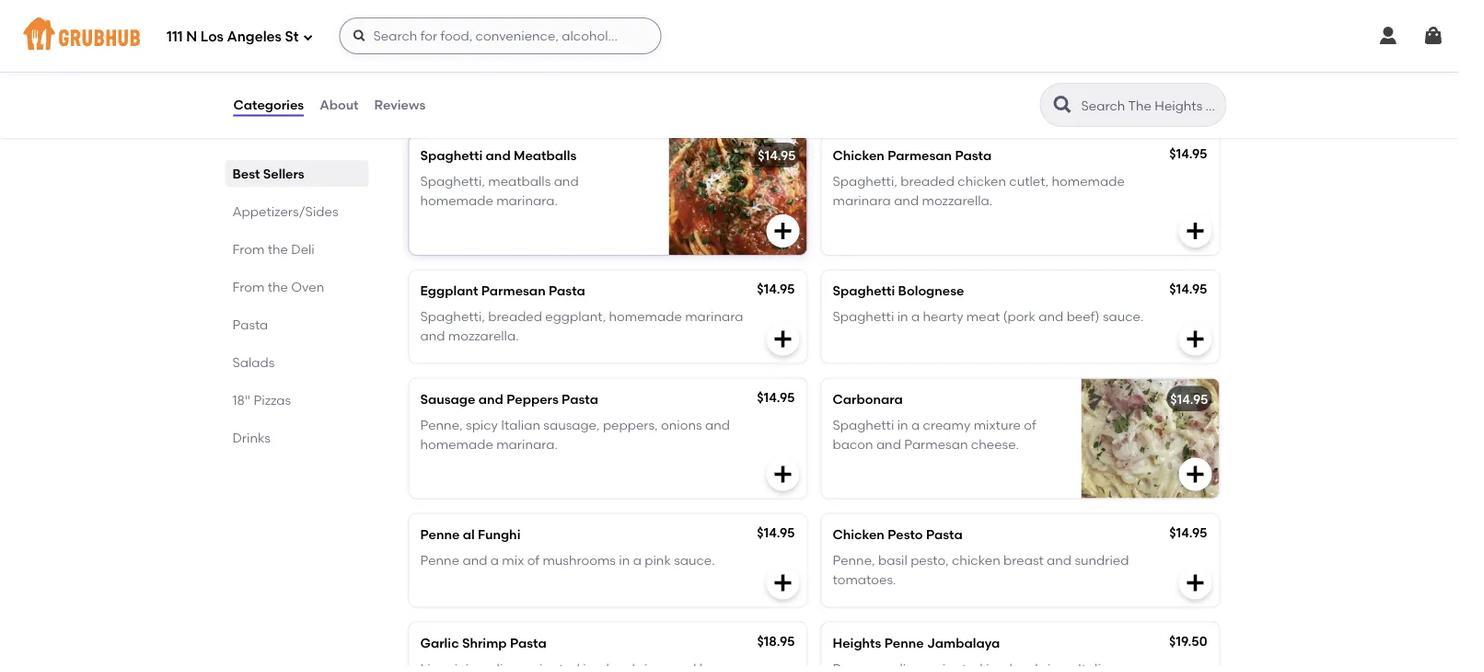 Task type: describe. For each thing, give the bounding box(es) containing it.
pasta inside pasta add sausage, chicken, meatball, shrimp for an additional charge. substitute gluten free pasta for an additional charge.
[[406, 72, 462, 96]]

and inside spaghetti, meatballs and homemade marinara.
[[554, 174, 579, 189]]

meatballs
[[488, 174, 551, 189]]

spaghetti for spaghetti in a hearty meat (pork and beef) sauce.
[[833, 309, 894, 325]]

111
[[167, 29, 183, 45]]

homemade inside penne, spicy italian sausage, peppers, onions and homemade marinara.
[[420, 436, 493, 452]]

spaghetti, breaded eggplant, homemade marinara and mozzarella.
[[420, 309, 743, 343]]

deli
[[291, 241, 315, 257]]

tomatoes.
[[833, 572, 896, 587]]

drinks
[[232, 430, 271, 446]]

penne for penne and a mix of mushrooms in a pink sauce.
[[420, 553, 459, 569]]

peppers,
[[603, 418, 658, 433]]

svg image for spaghetti, breaded chicken cutlet, homemade marinara and mozzarella.
[[1184, 220, 1207, 242]]

penne, for penne, basil pesto, chicken breast and sundried tomatoes.
[[833, 553, 875, 569]]

penne al funghi
[[420, 527, 521, 542]]

italian
[[501, 418, 540, 433]]

1 an from the left
[[639, 98, 653, 111]]

oven
[[291, 279, 324, 295]]

parmesan for eggplant
[[481, 283, 546, 299]]

2 additional from the left
[[944, 98, 998, 111]]

and inside penne, spicy italian sausage, peppers, onions and homemade marinara.
[[705, 418, 730, 433]]

appetizers/sides
[[232, 203, 338, 219]]

homemade inside the spaghetti, breaded chicken cutlet, homemade marinara and mozzarella.
[[1052, 174, 1125, 189]]

about
[[320, 97, 359, 113]]

Search The Heights Deli and Bottle Shop search field
[[1079, 97, 1220, 114]]

spicy
[[466, 418, 498, 433]]

from the deli tab
[[232, 239, 361, 259]]

1 additional from the left
[[656, 98, 711, 111]]

the for deli
[[268, 241, 288, 257]]

18" pizzas
[[232, 392, 291, 408]]

best sellers
[[232, 166, 304, 181]]

beef)
[[1067, 309, 1100, 325]]

st
[[285, 29, 299, 45]]

2 vertical spatial in
[[619, 553, 630, 569]]

marinara inside the spaghetti, breaded chicken cutlet, homemade marinara and mozzarella.
[[833, 192, 891, 208]]

2 for from the left
[[910, 98, 924, 111]]

in for hearty
[[897, 309, 908, 325]]

mixture
[[974, 418, 1021, 433]]

from the deli
[[232, 241, 315, 257]]

main navigation navigation
[[0, 0, 1459, 72]]

1 charge. from the left
[[713, 98, 754, 111]]

eggplant,
[[545, 309, 606, 325]]

$14.95 for spaghetti, breaded chicken cutlet, homemade marinara and mozzarella.
[[1170, 146, 1207, 161]]

$19.50
[[1169, 634, 1207, 649]]

shrimp
[[583, 98, 619, 111]]

spaghetti and meatballs
[[420, 148, 577, 163]]

pasta add sausage, chicken, meatball, shrimp for an additional charge. substitute gluten free pasta for an additional charge.
[[406, 72, 1042, 111]]

sausage, inside penne, spicy italian sausage, peppers, onions and homemade marinara.
[[543, 418, 600, 433]]

garlic
[[420, 635, 459, 651]]

a for hearty
[[911, 309, 920, 325]]

(pork
[[1003, 309, 1036, 325]]

from for from the deli
[[232, 241, 265, 257]]

angeles
[[227, 29, 282, 45]]

spaghetti and meatballs image
[[669, 135, 807, 255]]

penne, basil pesto, chicken breast and sundried tomatoes.
[[833, 553, 1129, 587]]

and down penne al funghi on the left of page
[[463, 553, 487, 569]]

and inside penne, basil pesto, chicken breast and sundried tomatoes.
[[1047, 553, 1072, 569]]

free
[[852, 98, 873, 111]]

chicken,
[[482, 98, 526, 111]]

garlic shrimp pasta
[[420, 635, 547, 651]]

best sellers tab
[[232, 164, 361, 183]]

peppers
[[507, 391, 559, 407]]

from the oven tab
[[232, 277, 361, 296]]

mozzarella. inside the spaghetti, breaded chicken cutlet, homemade marinara and mozzarella.
[[922, 192, 993, 208]]

$14.95 for penne and a mix of mushrooms in a pink sauce.
[[757, 525, 795, 541]]

spaghetti in a creamy mixture of bacon and parmesan cheese.
[[833, 418, 1036, 452]]

from the oven
[[232, 279, 324, 295]]

spaghetti in a hearty meat (pork and beef) sauce.
[[833, 309, 1144, 325]]

basil
[[878, 553, 908, 569]]

reviews button
[[373, 72, 427, 138]]

onions
[[661, 418, 702, 433]]

salads
[[232, 354, 275, 370]]

of inside spaghetti in a creamy mixture of bacon and parmesan cheese.
[[1024, 418, 1036, 433]]

jambalaya
[[927, 635, 1000, 651]]

spaghetti, for spaghetti
[[420, 174, 485, 189]]

pasta inside tab
[[232, 317, 268, 332]]

Search for food, convenience, alcohol... search field
[[339, 17, 661, 54]]

18"
[[232, 392, 250, 408]]

best
[[232, 166, 260, 181]]

al
[[463, 527, 475, 542]]

los
[[201, 29, 224, 45]]

homemade inside the spaghetti, breaded eggplant, homemade marinara and mozzarella.
[[609, 309, 682, 325]]

penne, for penne, spicy italian sausage, peppers, onions and homemade marinara.
[[420, 418, 463, 433]]

sellers
[[263, 166, 304, 181]]

mix
[[502, 553, 524, 569]]

from for from the oven
[[232, 279, 265, 295]]

shrimp
[[462, 635, 507, 651]]

n
[[186, 29, 197, 45]]

svg image for spaghetti, breaded eggplant, homemade marinara and mozzarella.
[[772, 328, 794, 351]]

breaded for mozzarella.
[[488, 309, 542, 325]]

categories
[[233, 97, 304, 113]]

penne, spicy italian sausage, peppers, onions and homemade marinara.
[[420, 418, 730, 452]]



Task type: vqa. For each thing, say whether or not it's contained in the screenshot.
the top mozzarella.
yes



Task type: locate. For each thing, give the bounding box(es) containing it.
spaghetti bolognese
[[833, 283, 964, 299]]

0 horizontal spatial mozzarella.
[[448, 328, 519, 343]]

in down spaghetti bolognese
[[897, 309, 908, 325]]

charge.
[[713, 98, 754, 111], [1001, 98, 1042, 111]]

1 horizontal spatial marinara
[[833, 192, 891, 208]]

of right mixture
[[1024, 418, 1036, 433]]

pasta tab
[[232, 315, 361, 334]]

1 from from the top
[[232, 241, 265, 257]]

1 vertical spatial marinara
[[685, 309, 743, 325]]

breaded
[[901, 174, 955, 189], [488, 309, 542, 325]]

an right "pasta"
[[927, 98, 941, 111]]

svg image for spaghetti, meatballs and homemade marinara.
[[772, 220, 794, 242]]

sausage, down peppers in the left bottom of the page
[[543, 418, 600, 433]]

0 horizontal spatial marinara
[[685, 309, 743, 325]]

add
[[406, 98, 428, 111]]

chicken inside penne, basil pesto, chicken breast and sundried tomatoes.
[[952, 553, 1000, 569]]

penne, up tomatoes.
[[833, 553, 875, 569]]

mozzarella.
[[922, 192, 993, 208], [448, 328, 519, 343]]

0 vertical spatial marinara
[[833, 192, 891, 208]]

marinara inside the spaghetti, breaded eggplant, homemade marinara and mozzarella.
[[685, 309, 743, 325]]

and inside the spaghetti, breaded chicken cutlet, homemade marinara and mozzarella.
[[894, 192, 919, 208]]

the left deli
[[268, 241, 288, 257]]

0 vertical spatial chicken
[[833, 148, 885, 163]]

pink
[[645, 553, 671, 569]]

a inside spaghetti in a creamy mixture of bacon and parmesan cheese.
[[911, 418, 920, 433]]

svg image for penne, spicy italian sausage, peppers, onions and homemade marinara.
[[772, 464, 794, 486]]

hearty
[[923, 309, 963, 325]]

0 vertical spatial sausage,
[[431, 98, 479, 111]]

0 vertical spatial penne,
[[420, 418, 463, 433]]

1 vertical spatial the
[[268, 279, 288, 295]]

1 vertical spatial breaded
[[488, 309, 542, 325]]

parmesan for chicken
[[888, 148, 952, 163]]

homemade
[[1052, 174, 1125, 189], [420, 192, 493, 208], [609, 309, 682, 325], [420, 436, 493, 452]]

breaded down 'eggplant parmesan pasta' at the top left
[[488, 309, 542, 325]]

eggplant
[[420, 283, 478, 299]]

spaghetti, down "chicken parmesan pasta"
[[833, 174, 898, 189]]

1 horizontal spatial charge.
[[1001, 98, 1042, 111]]

an right shrimp
[[639, 98, 653, 111]]

1 horizontal spatial mozzarella.
[[922, 192, 993, 208]]

appetizers/sides tab
[[232, 202, 361, 221]]

spaghetti, down 'spaghetti and meatballs'
[[420, 174, 485, 189]]

a left the hearty
[[911, 309, 920, 325]]

18" pizzas tab
[[232, 390, 361, 410]]

marinara. inside penne, spicy italian sausage, peppers, onions and homemade marinara.
[[496, 436, 558, 452]]

marinara. inside spaghetti, meatballs and homemade marinara.
[[496, 192, 558, 208]]

meatballs
[[514, 148, 577, 163]]

salads tab
[[232, 353, 361, 372]]

svg image for penne and a mix of mushrooms in a pink sauce.
[[772, 572, 794, 594]]

a for creamy
[[911, 418, 920, 433]]

homemade down spicy
[[420, 436, 493, 452]]

parmesan down the creamy
[[904, 436, 968, 452]]

marinara. down italian
[[496, 436, 558, 452]]

sausage and peppers pasta
[[420, 391, 598, 407]]

1 vertical spatial penne,
[[833, 553, 875, 569]]

sauce. right pink
[[674, 553, 715, 569]]

chicken
[[833, 148, 885, 163], [833, 527, 885, 542]]

svg image for spaghetti in a hearty meat (pork and beef) sauce.
[[1184, 328, 1207, 351]]

penne, inside penne, basil pesto, chicken breast and sundried tomatoes.
[[833, 553, 875, 569]]

pasta right "shrimp" at the left bottom of the page
[[510, 635, 547, 651]]

and right onions
[[705, 418, 730, 433]]

parmesan down "pasta"
[[888, 148, 952, 163]]

a left pink
[[633, 553, 642, 569]]

spaghetti for spaghetti in a creamy mixture of bacon and parmesan cheese.
[[833, 418, 894, 433]]

$18.95
[[757, 634, 795, 649]]

the
[[268, 241, 288, 257], [268, 279, 288, 295]]

0 vertical spatial mozzarella.
[[922, 192, 993, 208]]

1 vertical spatial sauce.
[[674, 553, 715, 569]]

0 horizontal spatial charge.
[[713, 98, 754, 111]]

chicken
[[958, 174, 1006, 189], [952, 553, 1000, 569]]

homemade right cutlet, at the right top of page
[[1052, 174, 1125, 189]]

1 vertical spatial from
[[232, 279, 265, 295]]

$14.95
[[1170, 146, 1207, 161], [758, 148, 796, 163], [757, 281, 795, 297], [1170, 281, 1207, 297], [757, 390, 795, 405], [1170, 391, 1208, 407], [757, 525, 795, 541], [1170, 525, 1207, 541]]

and up spicy
[[479, 391, 503, 407]]

2 vertical spatial penne
[[884, 635, 924, 651]]

2 marinara. from the top
[[496, 436, 558, 452]]

about button
[[319, 72, 360, 138]]

bacon
[[833, 436, 873, 452]]

pasta up the spaghetti, breaded chicken cutlet, homemade marinara and mozzarella.
[[955, 148, 992, 163]]

drinks tab
[[232, 428, 361, 447]]

0 vertical spatial breaded
[[901, 174, 955, 189]]

1 vertical spatial parmesan
[[481, 283, 546, 299]]

pasta up the eggplant,
[[549, 283, 585, 299]]

eggplant parmesan pasta
[[420, 283, 585, 299]]

spaghetti, inside the spaghetti, breaded chicken cutlet, homemade marinara and mozzarella.
[[833, 174, 898, 189]]

charge. left search icon
[[1001, 98, 1042, 111]]

spaghetti,
[[420, 174, 485, 189], [833, 174, 898, 189], [420, 309, 485, 325]]

breaded inside the spaghetti, breaded eggplant, homemade marinara and mozzarella.
[[488, 309, 542, 325]]

breaded down "chicken parmesan pasta"
[[901, 174, 955, 189]]

1 vertical spatial chicken
[[952, 553, 1000, 569]]

0 vertical spatial chicken
[[958, 174, 1006, 189]]

spaghetti for spaghetti bolognese
[[833, 283, 895, 299]]

a
[[911, 309, 920, 325], [911, 418, 920, 433], [490, 553, 499, 569], [633, 553, 642, 569]]

heights penne jambalaya
[[833, 635, 1000, 651]]

carbonara image
[[1081, 379, 1219, 499]]

and down eggplant
[[420, 328, 445, 343]]

and down meatballs
[[554, 174, 579, 189]]

pasta up pesto,
[[926, 527, 963, 542]]

1 horizontal spatial sauce.
[[1103, 309, 1144, 325]]

in inside spaghetti in a creamy mixture of bacon and parmesan cheese.
[[897, 418, 908, 433]]

pasta
[[406, 72, 462, 96], [955, 148, 992, 163], [549, 283, 585, 299], [232, 317, 268, 332], [562, 391, 598, 407], [926, 527, 963, 542], [510, 635, 547, 651]]

spaghetti down spaghetti bolognese
[[833, 309, 894, 325]]

and up meatballs
[[486, 148, 511, 163]]

pesto,
[[911, 553, 949, 569]]

1 chicken from the top
[[833, 148, 885, 163]]

spaghetti, for chicken
[[833, 174, 898, 189]]

in
[[897, 309, 908, 325], [897, 418, 908, 433], [619, 553, 630, 569]]

0 horizontal spatial penne,
[[420, 418, 463, 433]]

heights
[[833, 635, 881, 651]]

spaghetti, for eggplant
[[420, 309, 485, 325]]

marinara.
[[496, 192, 558, 208], [496, 436, 558, 452]]

meat
[[967, 309, 1000, 325]]

$14.95 for spaghetti, breaded eggplant, homemade marinara and mozzarella.
[[757, 281, 795, 297]]

the for oven
[[268, 279, 288, 295]]

homemade inside spaghetti, meatballs and homemade marinara.
[[420, 192, 493, 208]]

chicken right pesto,
[[952, 553, 1000, 569]]

0 vertical spatial sauce.
[[1103, 309, 1144, 325]]

spaghetti, inside the spaghetti, breaded eggplant, homemade marinara and mozzarella.
[[420, 309, 485, 325]]

chicken pesto pasta
[[833, 527, 963, 542]]

additional up "chicken parmesan pasta"
[[944, 98, 998, 111]]

parmesan inside spaghetti in a creamy mixture of bacon and parmesan cheese.
[[904, 436, 968, 452]]

a for mix
[[490, 553, 499, 569]]

0 vertical spatial penne
[[420, 527, 460, 542]]

spaghetti, down eggplant
[[420, 309, 485, 325]]

mozzarella. down 'eggplant parmesan pasta' at the top left
[[448, 328, 519, 343]]

in for creamy
[[897, 418, 908, 433]]

spaghetti, breaded chicken cutlet, homemade marinara and mozzarella.
[[833, 174, 1125, 208]]

penne, down sausage
[[420, 418, 463, 433]]

0 vertical spatial in
[[897, 309, 908, 325]]

svg image for spaghetti in a creamy mixture of bacon and parmesan cheese.
[[1184, 464, 1207, 486]]

additional
[[656, 98, 711, 111], [944, 98, 998, 111]]

additional right shrimp
[[656, 98, 711, 111]]

gluten
[[814, 98, 850, 111]]

from down the from the deli
[[232, 279, 265, 295]]

breaded inside the spaghetti, breaded chicken cutlet, homemade marinara and mozzarella.
[[901, 174, 955, 189]]

111 n los angeles st
[[167, 29, 299, 45]]

0 horizontal spatial of
[[527, 553, 540, 569]]

penne,
[[420, 418, 463, 433], [833, 553, 875, 569]]

sauce.
[[1103, 309, 1144, 325], [674, 553, 715, 569]]

sausage, inside pasta add sausage, chicken, meatball, shrimp for an additional charge. substitute gluten free pasta for an additional charge.
[[431, 98, 479, 111]]

from up from the oven
[[232, 241, 265, 257]]

from
[[232, 241, 265, 257], [232, 279, 265, 295]]

spaghetti inside spaghetti in a creamy mixture of bacon and parmesan cheese.
[[833, 418, 894, 433]]

chicken left cutlet, at the right top of page
[[958, 174, 1006, 189]]

0 vertical spatial from
[[232, 241, 265, 257]]

2 chicken from the top
[[833, 527, 885, 542]]

0 vertical spatial marinara.
[[496, 192, 558, 208]]

of right mix in the bottom of the page
[[527, 553, 540, 569]]

2 charge. from the left
[[1001, 98, 1042, 111]]

chicken for chicken pesto pasta
[[833, 527, 885, 542]]

1 horizontal spatial penne,
[[833, 553, 875, 569]]

mozzarella. down "chicken parmesan pasta"
[[922, 192, 993, 208]]

0 horizontal spatial an
[[639, 98, 653, 111]]

0 horizontal spatial sausage,
[[431, 98, 479, 111]]

for
[[622, 98, 636, 111], [910, 98, 924, 111]]

parmesan right eggplant
[[481, 283, 546, 299]]

0 horizontal spatial for
[[622, 98, 636, 111]]

for right "pasta"
[[910, 98, 924, 111]]

pasta
[[876, 98, 907, 111]]

breaded for and
[[901, 174, 955, 189]]

sundried
[[1075, 553, 1129, 569]]

cutlet,
[[1009, 174, 1049, 189]]

spaghetti up "bacon"
[[833, 418, 894, 433]]

1 for from the left
[[622, 98, 636, 111]]

the left oven
[[268, 279, 288, 295]]

breast
[[1004, 553, 1044, 569]]

sausage,
[[431, 98, 479, 111], [543, 418, 600, 433]]

1 horizontal spatial for
[[910, 98, 924, 111]]

mushrooms
[[543, 553, 616, 569]]

1 vertical spatial marinara.
[[496, 436, 558, 452]]

1 horizontal spatial sausage,
[[543, 418, 600, 433]]

$14.95 for penne, spicy italian sausage, peppers, onions and homemade marinara.
[[757, 390, 795, 405]]

0 horizontal spatial breaded
[[488, 309, 542, 325]]

1 horizontal spatial breaded
[[901, 174, 955, 189]]

1 vertical spatial sausage,
[[543, 418, 600, 433]]

$14.95 for spaghetti in a hearty meat (pork and beef) sauce.
[[1170, 281, 1207, 297]]

sausage, right add
[[431, 98, 479, 111]]

chicken for chicken parmesan pasta
[[833, 148, 885, 163]]

and inside spaghetti in a creamy mixture of bacon and parmesan cheese.
[[876, 436, 901, 452]]

spaghetti, inside spaghetti, meatballs and homemade marinara.
[[420, 174, 485, 189]]

carbonara
[[833, 391, 903, 407]]

spaghetti for spaghetti and meatballs
[[420, 148, 483, 163]]

pizzas
[[254, 392, 291, 408]]

1 vertical spatial chicken
[[833, 527, 885, 542]]

of
[[1024, 418, 1036, 433], [527, 553, 540, 569]]

in left pink
[[619, 553, 630, 569]]

0 vertical spatial parmesan
[[888, 148, 952, 163]]

0 horizontal spatial additional
[[656, 98, 711, 111]]

penne for penne al funghi
[[420, 527, 460, 542]]

pasta up salads
[[232, 317, 268, 332]]

2 vertical spatial parmesan
[[904, 436, 968, 452]]

for right shrimp
[[622, 98, 636, 111]]

1 marinara. from the top
[[496, 192, 558, 208]]

pesto
[[888, 527, 923, 542]]

funghi
[[478, 527, 521, 542]]

bolognese
[[898, 283, 964, 299]]

and right breast
[[1047, 553, 1072, 569]]

and down "chicken parmesan pasta"
[[894, 192, 919, 208]]

1 horizontal spatial additional
[[944, 98, 998, 111]]

svg image
[[1377, 25, 1399, 47], [352, 29, 367, 43], [772, 220, 794, 242], [1184, 220, 1207, 242], [772, 328, 794, 351], [772, 572, 794, 594]]

sauce. right beef)
[[1103, 309, 1144, 325]]

2 from from the top
[[232, 279, 265, 295]]

1 the from the top
[[268, 241, 288, 257]]

chicken down free
[[833, 148, 885, 163]]

search icon image
[[1052, 94, 1074, 116]]

charge. left substitute
[[713, 98, 754, 111]]

1 horizontal spatial an
[[927, 98, 941, 111]]

2 an from the left
[[927, 98, 941, 111]]

a left the creamy
[[911, 418, 920, 433]]

marinara. down meatballs
[[496, 192, 558, 208]]

sausage
[[420, 391, 475, 407]]

$14.95 for penne, basil pesto, chicken breast and sundried tomatoes.
[[1170, 525, 1207, 541]]

1 vertical spatial penne
[[420, 553, 459, 569]]

categories button
[[232, 72, 305, 138]]

penne, inside penne, spicy italian sausage, peppers, onions and homemade marinara.
[[420, 418, 463, 433]]

spaghetti, meatballs and homemade marinara.
[[420, 174, 579, 208]]

cheese.
[[971, 436, 1019, 452]]

chicken up basil on the right of the page
[[833, 527, 885, 542]]

and right "bacon"
[[876, 436, 901, 452]]

homemade down 'spaghetti and meatballs'
[[420, 192, 493, 208]]

mozzarella. inside the spaghetti, breaded eggplant, homemade marinara and mozzarella.
[[448, 328, 519, 343]]

1 vertical spatial mozzarella.
[[448, 328, 519, 343]]

substitute
[[757, 98, 811, 111]]

chicken parmesan pasta
[[833, 148, 992, 163]]

a left mix in the bottom of the page
[[490, 553, 499, 569]]

1 vertical spatial of
[[527, 553, 540, 569]]

creamy
[[923, 418, 971, 433]]

penne right heights
[[884, 635, 924, 651]]

penne left al
[[420, 527, 460, 542]]

svg image for penne, basil pesto, chicken breast and sundried tomatoes.
[[1184, 572, 1207, 594]]

0 vertical spatial the
[[268, 241, 288, 257]]

spaghetti up spaghetti, meatballs and homemade marinara.
[[420, 148, 483, 163]]

marinara
[[833, 192, 891, 208], [685, 309, 743, 325]]

1 vertical spatial in
[[897, 418, 908, 433]]

0 vertical spatial of
[[1024, 418, 1036, 433]]

1 horizontal spatial of
[[1024, 418, 1036, 433]]

pasta up add
[[406, 72, 462, 96]]

in down carbonara
[[897, 418, 908, 433]]

reviews
[[374, 97, 426, 113]]

penne
[[420, 527, 460, 542], [420, 553, 459, 569], [884, 635, 924, 651]]

2 the from the top
[[268, 279, 288, 295]]

and
[[486, 148, 511, 163], [554, 174, 579, 189], [894, 192, 919, 208], [1039, 309, 1064, 325], [420, 328, 445, 343], [479, 391, 503, 407], [705, 418, 730, 433], [876, 436, 901, 452], [463, 553, 487, 569], [1047, 553, 1072, 569]]

spaghetti left 'bolognese'
[[833, 283, 895, 299]]

penne down penne al funghi on the left of page
[[420, 553, 459, 569]]

homemade right the eggplant,
[[609, 309, 682, 325]]

penne and a mix of mushrooms in a pink sauce.
[[420, 553, 715, 569]]

chicken inside the spaghetti, breaded chicken cutlet, homemade marinara and mozzarella.
[[958, 174, 1006, 189]]

spaghetti
[[420, 148, 483, 163], [833, 283, 895, 299], [833, 309, 894, 325], [833, 418, 894, 433]]

and inside the spaghetti, breaded eggplant, homemade marinara and mozzarella.
[[420, 328, 445, 343]]

pasta up penne, spicy italian sausage, peppers, onions and homemade marinara.
[[562, 391, 598, 407]]

an
[[639, 98, 653, 111], [927, 98, 941, 111]]

and right '(pork'
[[1039, 309, 1064, 325]]

meatball,
[[529, 98, 580, 111]]

0 horizontal spatial sauce.
[[674, 553, 715, 569]]

svg image
[[1422, 25, 1445, 47], [302, 32, 313, 43], [1184, 328, 1207, 351], [772, 464, 794, 486], [1184, 464, 1207, 486], [1184, 572, 1207, 594]]



